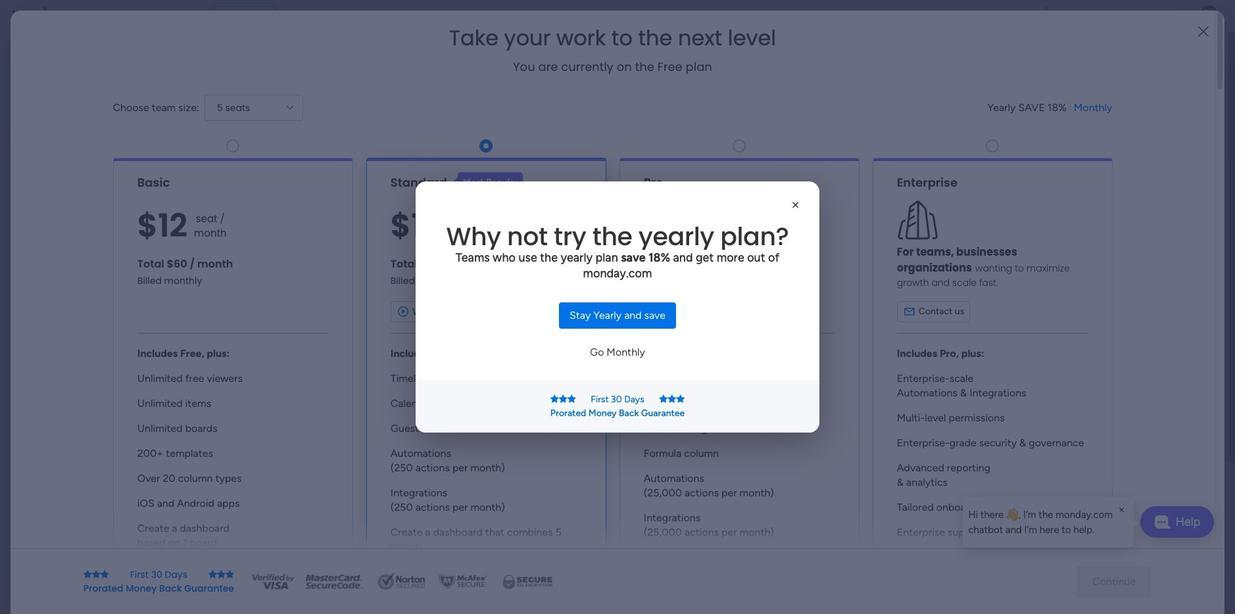 Task type: describe. For each thing, give the bounding box(es) containing it.
search everything image
[[1121, 9, 1134, 22]]

billing cycle selection group
[[987, 100, 1112, 115]]

templates image image
[[990, 265, 1164, 355]]

ssl encrypted image
[[495, 572, 560, 592]]

close image
[[789, 199, 802, 212]]

component image for public board icon
[[491, 261, 503, 273]]

mastercard secure code image
[[301, 572, 367, 592]]

help image
[[1150, 9, 1163, 22]]

invite members image
[[1059, 9, 1073, 22]]

pro tier selected option
[[619, 158, 859, 593]]

verified by visa image
[[250, 572, 296, 592]]

standard tier selected option
[[366, 158, 606, 593]]

check circle image
[[998, 140, 1007, 150]]

2 vertical spatial option
[[0, 156, 168, 158]]

mcafee secure image
[[437, 572, 489, 592]]

help center element
[[979, 542, 1176, 595]]

remove from favorites image
[[447, 240, 460, 254]]

norton secured image
[[372, 572, 431, 592]]

component image for the public dashboard icon
[[723, 261, 735, 273]]

basic tier selected option
[[113, 158, 353, 593]]

2 vertical spatial terry turtle image
[[274, 589, 300, 614]]

close recently visited image
[[243, 107, 258, 123]]

enterprise tier selected option
[[872, 158, 1112, 593]]

add to favorites image for public board icon
[[679, 240, 692, 254]]

notifications image
[[1002, 9, 1015, 22]]

update feed image
[[1031, 9, 1044, 22]]

monday marketplace image
[[1088, 9, 1102, 22]]

1 vertical spatial terry turtle image
[[274, 541, 300, 567]]



Task type: locate. For each thing, give the bounding box(es) containing it.
1 add to favorites image from the left
[[679, 240, 692, 254]]

component image
[[491, 261, 503, 273], [723, 261, 735, 273]]

2 component image from the left
[[723, 261, 735, 273]]

chat bot icon image
[[1154, 516, 1170, 529]]

terry turtle image right help icon
[[1198, 5, 1219, 26]]

0 horizontal spatial component image
[[491, 261, 503, 273]]

getting started element
[[979, 479, 1176, 532]]

tier options list box
[[113, 134, 1112, 593]]

add to favorites image for the public dashboard icon
[[911, 240, 924, 254]]

public dashboard image
[[723, 240, 738, 255]]

document
[[416, 182, 819, 433]]

1 vertical spatial option
[[8, 62, 160, 83]]

public board image
[[491, 240, 506, 255]]

1 component image from the left
[[491, 261, 503, 273]]

2 element
[[375, 495, 391, 511], [375, 495, 391, 511]]

star image
[[550, 395, 559, 404], [668, 395, 676, 404], [676, 395, 685, 404], [217, 570, 226, 579]]

terry turtle image
[[1198, 5, 1219, 26], [274, 541, 300, 567], [274, 589, 300, 614]]

add to favorites image
[[679, 240, 692, 254], [911, 240, 924, 254]]

see plans image
[[218, 9, 230, 23]]

2 image
[[1040, 1, 1052, 15]]

list box
[[0, 154, 168, 468]]

circle o image
[[998, 157, 1007, 167]]

option
[[8, 39, 160, 61], [8, 62, 160, 83], [0, 156, 168, 158]]

0 vertical spatial terry turtle image
[[1198, 5, 1219, 26]]

component image down the public dashboard icon
[[723, 261, 735, 273]]

1 horizontal spatial component image
[[723, 261, 735, 273]]

1 horizontal spatial add to favorites image
[[911, 240, 924, 254]]

0 vertical spatial option
[[8, 39, 160, 61]]

heading
[[449, 26, 776, 50]]

0 horizontal spatial add to favorites image
[[679, 240, 692, 254]]

dialog
[[0, 0, 1235, 614], [963, 497, 1134, 548]]

terry turtle image up verified by visa image
[[274, 541, 300, 567]]

select product image
[[12, 9, 25, 22]]

component image down public board icon
[[491, 261, 503, 273]]

star image
[[559, 395, 567, 404], [567, 395, 576, 404], [659, 395, 668, 404], [83, 570, 92, 579], [92, 570, 100, 579], [100, 570, 109, 579], [208, 570, 217, 579], [226, 570, 234, 579]]

terry turtle image left 'mastercard secure code' image
[[274, 589, 300, 614]]

2 add to favorites image from the left
[[911, 240, 924, 254]]

quick search results list box
[[243, 123, 947, 458]]



Task type: vqa. For each thing, say whether or not it's contained in the screenshot.
topmost Complete
no



